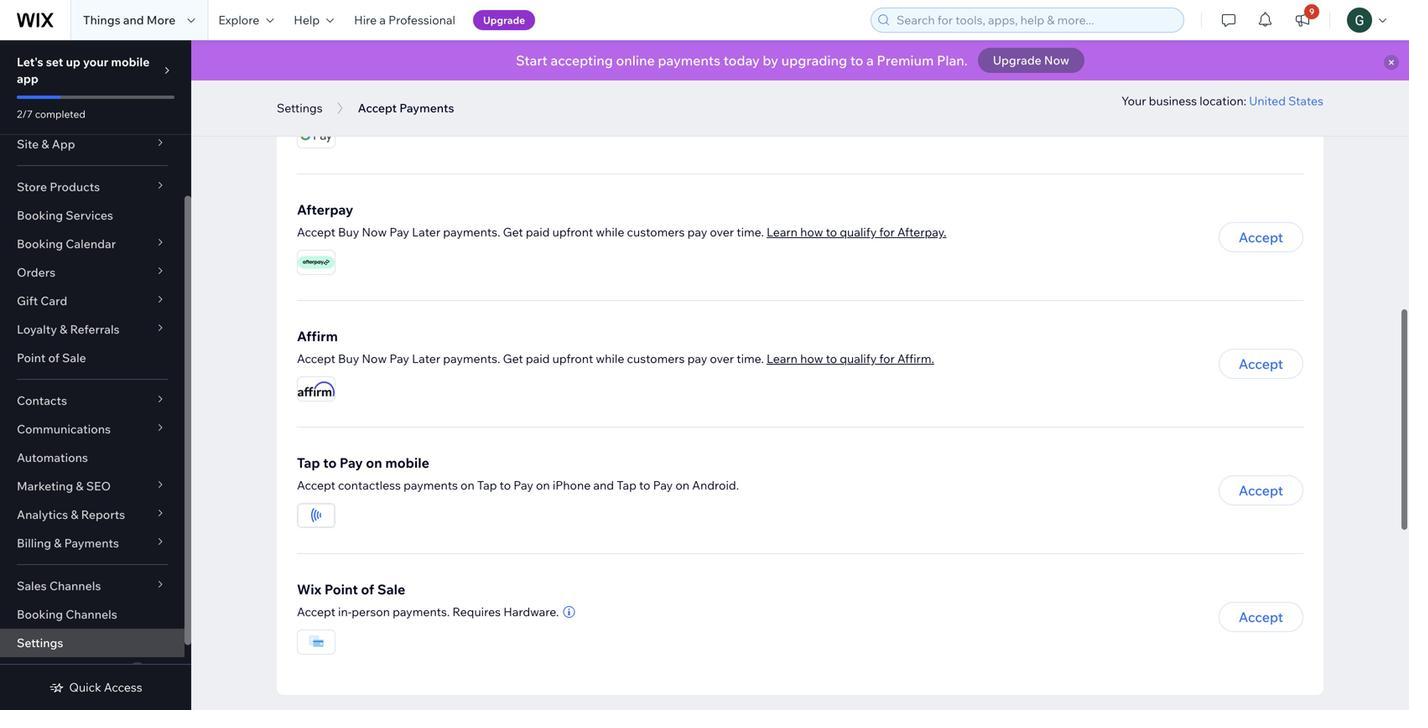 Task type: locate. For each thing, give the bounding box(es) containing it.
channels down sales channels popup button
[[66, 608, 117, 622]]

settings up google pay image
[[277, 101, 323, 115]]

& right billing
[[54, 536, 62, 551]]

point down loyalty
[[17, 351, 46, 365]]

2 for from the top
[[880, 352, 895, 366]]

1 buy from the top
[[338, 225, 359, 240]]

2 get from the top
[[503, 352, 523, 366]]

1 vertical spatial settings
[[17, 636, 63, 651]]

2 while from the top
[[596, 352, 625, 366]]

1 vertical spatial upgrade
[[993, 53, 1042, 68]]

2 over from the top
[[710, 352, 734, 366]]

while inside 'affirm accept buy now pay later payments. get paid upfront while customers pay over time. learn how to qualify for affirm .'
[[596, 352, 625, 366]]

customers inside 'afterpay accept buy now pay later payments. get paid upfront while customers pay over time. learn how to qualify for afterpay .'
[[627, 225, 685, 240]]

contactless
[[338, 478, 401, 493]]

how inside 'afterpay accept buy now pay later payments. get paid upfront while customers pay over time. learn how to qualify for afterpay .'
[[801, 225, 824, 240]]

to inside 'affirm accept buy now pay later payments. get paid upfront while customers pay over time. learn how to qualify for affirm .'
[[826, 352, 838, 366]]

1 vertical spatial now
[[362, 225, 387, 240]]

accepting for start
[[551, 52, 613, 69]]

and left more
[[123, 13, 144, 27]]

1 vertical spatial how
[[801, 352, 824, 366]]

1 vertical spatial and
[[594, 478, 614, 493]]

later inside 'affirm accept buy now pay later payments. get paid upfront while customers pay over time. learn how to qualify for affirm .'
[[412, 352, 441, 366]]

1 vertical spatial booking
[[17, 237, 63, 251]]

0 vertical spatial later
[[412, 225, 441, 240]]

analytics & reports button
[[0, 501, 185, 529]]

of up person
[[361, 582, 374, 598]]

1 qualify from the top
[[840, 225, 877, 240]]

& for analytics
[[71, 508, 78, 522]]

google
[[297, 75, 344, 91]]

learn inside 'affirm accept buy now pay later payments. get paid upfront while customers pay over time. learn how to qualify for affirm .'
[[767, 352, 798, 366]]

accepting inside alert
[[551, 52, 613, 69]]

2 vertical spatial payments
[[404, 478, 458, 493]]

settings inside sidebar element
[[17, 636, 63, 651]]

settings for settings link on the bottom of page
[[17, 636, 63, 651]]

get inside 'afterpay accept buy now pay later payments. get paid upfront while customers pay over time. learn how to qualify for afterpay .'
[[503, 225, 523, 240]]

upgrade for upgrade
[[483, 14, 525, 26]]

customers for affirm
[[627, 352, 685, 366]]

mobile up contactless
[[385, 455, 430, 472]]

9 button
[[1285, 0, 1322, 40]]

paid inside 'afterpay accept buy now pay later payments. get paid upfront while customers pay over time. learn how to qualify for afterpay .'
[[526, 225, 550, 240]]

while
[[596, 225, 625, 240], [596, 352, 625, 366]]

1 pay from the top
[[688, 225, 708, 240]]

0 vertical spatial booking
[[17, 208, 63, 223]]

2 vertical spatial now
[[362, 352, 387, 366]]

qualify for afterpay
[[840, 225, 877, 240]]

1 horizontal spatial and
[[594, 478, 614, 493]]

1 vertical spatial pay
[[688, 352, 708, 366]]

how inside 'affirm accept buy now pay later payments. get paid upfront while customers pay over time. learn how to qualify for affirm .'
[[801, 352, 824, 366]]

mobile inside let's set up your mobile app
[[111, 55, 150, 69]]

accept inside google pay accept online payments. learn more about
[[297, 98, 336, 113]]

payments inside "tap to pay on mobile accept contactless payments on tap to pay on iphone and tap to pay on android."
[[404, 478, 458, 493]]

time. inside 'afterpay accept buy now pay later payments. get paid upfront while customers pay over time. learn how to qualify for afterpay .'
[[737, 225, 764, 240]]

learn inside 'afterpay accept buy now pay later payments. get paid upfront while customers pay over time. learn how to qualify for afterpay .'
[[767, 225, 798, 240]]

mobile right your at the top left of the page
[[111, 55, 150, 69]]

paid inside 'affirm accept buy now pay later payments. get paid upfront while customers pay over time. learn how to qualify for affirm .'
[[526, 352, 550, 366]]

let's set up your mobile app
[[17, 55, 150, 86]]

0 vertical spatial accepting
[[551, 52, 613, 69]]

payments inside alert
[[658, 52, 721, 69]]

2 pay from the top
[[688, 352, 708, 366]]

0 vertical spatial .
[[944, 225, 947, 240]]

more
[[468, 98, 496, 113]]

over for afterpay
[[710, 225, 734, 240]]

0 vertical spatial payments
[[658, 52, 721, 69]]

2 upfront from the top
[[553, 352, 593, 366]]

& for site
[[41, 137, 49, 151]]

now inside 'affirm accept buy now pay later payments. get paid upfront while customers pay over time. learn how to qualify for affirm .'
[[362, 352, 387, 366]]

marketing & seo button
[[0, 472, 185, 501]]

billing & payments
[[17, 536, 119, 551]]

0 horizontal spatial point
[[17, 351, 46, 365]]

a right hire at the top of page
[[380, 13, 386, 27]]

1 paid from the top
[[526, 225, 550, 240]]

buy for afterpay
[[338, 225, 359, 240]]

pay
[[347, 75, 371, 91], [390, 225, 409, 240], [390, 352, 409, 366], [340, 455, 363, 472], [514, 478, 534, 493], [653, 478, 673, 493]]

& left "reports"
[[71, 508, 78, 522]]

paid for affirm
[[526, 352, 550, 366]]

1 horizontal spatial affirm
[[898, 352, 932, 366]]

2 customers from the top
[[627, 352, 685, 366]]

explore
[[218, 13, 260, 27]]

0 vertical spatial online
[[616, 52, 655, 69]]

& left seo
[[76, 479, 84, 494]]

sale up person
[[377, 582, 406, 598]]

0 vertical spatial while
[[596, 225, 625, 240]]

accept button
[[1219, 222, 1304, 253], [1219, 349, 1304, 379], [1219, 476, 1304, 506], [1219, 602, 1304, 633]]

booking for booking services
[[17, 208, 63, 223]]

0 vertical spatial afterpay
[[297, 201, 353, 218]]

accept inside 'affirm accept buy now pay later payments. get paid upfront while customers pay over time. learn how to qualify for affirm .'
[[297, 352, 336, 366]]

for inside 'affirm accept buy now pay later payments. get paid upfront while customers pay over time. learn how to qualify for affirm .'
[[880, 352, 895, 366]]

get inside 'affirm accept buy now pay later payments. get paid upfront while customers pay over time. learn how to qualify for affirm .'
[[503, 352, 523, 366]]

channels
[[49, 579, 101, 594], [66, 608, 117, 622]]

online inside alert
[[616, 52, 655, 69]]

&
[[41, 137, 49, 151], [60, 322, 67, 337], [76, 479, 84, 494], [71, 508, 78, 522], [54, 536, 62, 551]]

pay inside 'afterpay accept buy now pay later payments. get paid upfront while customers pay over time. learn how to qualify for afterpay .'
[[688, 225, 708, 240]]

2 later from the top
[[412, 352, 441, 366]]

1 horizontal spatial upgrade
[[993, 53, 1042, 68]]

0 horizontal spatial of
[[48, 351, 59, 365]]

upgrade inside start accepting online payments today by upgrading to a premium plan. alert
[[993, 53, 1042, 68]]

quick access
[[69, 681, 142, 695]]

settings inside button
[[277, 101, 323, 115]]

1 get from the top
[[503, 225, 523, 240]]

paid
[[526, 225, 550, 240], [526, 352, 550, 366]]

quick
[[69, 681, 101, 695]]

loyalty
[[17, 322, 57, 337]]

1 vertical spatial accepting
[[1193, 96, 1247, 110]]

sale down loyalty & referrals
[[62, 351, 86, 365]]

tap to pay on mobile accept contactless payments on tap to pay on iphone and tap to pay on android.
[[297, 455, 739, 493]]

get
[[503, 225, 523, 240], [503, 352, 523, 366]]

how
[[801, 225, 824, 240], [801, 352, 824, 366]]

1 time. from the top
[[737, 225, 764, 240]]

store
[[17, 180, 47, 194]]

1 vertical spatial affirm
[[898, 352, 932, 366]]

customers
[[627, 225, 685, 240], [627, 352, 685, 366]]

united
[[1250, 94, 1286, 108]]

qualify inside 'afterpay accept buy now pay later payments. get paid upfront while customers pay over time. learn how to qualify for afterpay .'
[[840, 225, 877, 240]]

afterpay image
[[298, 256, 335, 269]]

upfront for affirm
[[553, 352, 593, 366]]

mobile inside "tap to pay on mobile accept contactless payments on tap to pay on iphone and tap to pay on android."
[[385, 455, 430, 472]]

1 for from the top
[[880, 225, 895, 240]]

& right the "site"
[[41, 137, 49, 151]]

over inside 'afterpay accept buy now pay later payments. get paid upfront while customers pay over time. learn how to qualify for afterpay .'
[[710, 225, 734, 240]]

. inside 'affirm accept buy now pay later payments. get paid upfront while customers pay over time. learn how to qualify for affirm .'
[[932, 352, 935, 366]]

0 vertical spatial buy
[[338, 225, 359, 240]]

& for loyalty
[[60, 322, 67, 337]]

2 time. from the top
[[737, 352, 764, 366]]

2 accept button from the top
[[1219, 349, 1304, 379]]

qualify
[[840, 225, 877, 240], [840, 352, 877, 366]]

hardware.
[[504, 605, 559, 620]]

booking inside popup button
[[17, 237, 63, 251]]

0 vertical spatial pay
[[688, 225, 708, 240]]

0 horizontal spatial payments
[[404, 478, 458, 493]]

2 qualify from the top
[[840, 352, 877, 366]]

buy for affirm
[[338, 352, 359, 366]]

1 customers from the top
[[627, 225, 685, 240]]

gift card button
[[0, 287, 185, 316]]

now inside 'afterpay accept buy now pay later payments. get paid upfront while customers pay over time. learn how to qualify for afterpay .'
[[362, 225, 387, 240]]

0 horizontal spatial accepting
[[551, 52, 613, 69]]

1 vertical spatial paid
[[526, 352, 550, 366]]

0 vertical spatial settings
[[277, 101, 323, 115]]

1 horizontal spatial accepting
[[1193, 96, 1247, 110]]

0 vertical spatial sale
[[62, 351, 86, 365]]

while inside 'afterpay accept buy now pay later payments. get paid upfront while customers pay over time. learn how to qualify for afterpay .'
[[596, 225, 625, 240]]

1 horizontal spatial of
[[361, 582, 374, 598]]

while for afterpay
[[596, 225, 625, 240]]

1 horizontal spatial tap
[[477, 478, 497, 493]]

0 horizontal spatial online
[[338, 98, 372, 113]]

1 vertical spatial buy
[[338, 352, 359, 366]]

point
[[17, 351, 46, 365], [325, 582, 358, 598]]

over inside 'affirm accept buy now pay later payments. get paid upfront while customers pay over time. learn how to qualify for affirm .'
[[710, 352, 734, 366]]

settings down booking channels
[[17, 636, 63, 651]]

1 booking from the top
[[17, 208, 63, 223]]

channels up booking channels
[[49, 579, 101, 594]]

2 horizontal spatial payments
[[1250, 96, 1304, 110]]

9
[[1310, 6, 1315, 17]]

0 vertical spatial point
[[17, 351, 46, 365]]

1 horizontal spatial mobile
[[385, 455, 430, 472]]

booking down 'store'
[[17, 208, 63, 223]]

customers inside 'affirm accept buy now pay later payments. get paid upfront while customers pay over time. learn how to qualify for affirm .'
[[627, 352, 685, 366]]

wix point of sale image
[[305, 631, 328, 655]]

0 vertical spatial over
[[710, 225, 734, 240]]

& right loyalty
[[60, 322, 67, 337]]

0 vertical spatial paid
[[526, 225, 550, 240]]

1 vertical spatial time.
[[737, 352, 764, 366]]

0 vertical spatial qualify
[[840, 225, 877, 240]]

2 paid from the top
[[526, 352, 550, 366]]

1 vertical spatial online
[[338, 98, 372, 113]]

sales
[[17, 579, 47, 594]]

2 how from the top
[[801, 352, 824, 366]]

about
[[499, 98, 531, 113]]

for for affirm
[[880, 352, 895, 366]]

0 horizontal spatial tap
[[297, 455, 320, 472]]

payments
[[658, 52, 721, 69], [1250, 96, 1304, 110], [404, 478, 458, 493]]

business
[[1149, 94, 1198, 108]]

0 vertical spatial customers
[[627, 225, 685, 240]]

point up in-
[[325, 582, 358, 598]]

1 vertical spatial for
[[880, 352, 895, 366]]

payments right location:
[[1250, 96, 1304, 110]]

wix
[[297, 582, 322, 598]]

2 vertical spatial booking
[[17, 608, 63, 622]]

booking for booking channels
[[17, 608, 63, 622]]

0 horizontal spatial .
[[932, 352, 935, 366]]

accepting for not
[[1193, 96, 1247, 110]]

affirm
[[297, 328, 338, 345], [898, 352, 932, 366]]

3 accept button from the top
[[1219, 476, 1304, 506]]

upgrade down search for tools, apps, help & more... field
[[993, 53, 1042, 68]]

0 vertical spatial time.
[[737, 225, 764, 240]]

0 horizontal spatial a
[[380, 13, 386, 27]]

sale
[[62, 351, 86, 365], [377, 582, 406, 598]]

& inside popup button
[[60, 322, 67, 337]]

1 later from the top
[[412, 225, 441, 240]]

time.
[[737, 225, 764, 240], [737, 352, 764, 366]]

and inside "tap to pay on mobile accept contactless payments on tap to pay on iphone and tap to pay on android."
[[594, 478, 614, 493]]

1 horizontal spatial settings
[[277, 101, 323, 115]]

1 vertical spatial qualify
[[840, 352, 877, 366]]

1 vertical spatial .
[[932, 352, 935, 366]]

qualify for affirm
[[840, 352, 877, 366]]

0 vertical spatial channels
[[49, 579, 101, 594]]

1 vertical spatial of
[[361, 582, 374, 598]]

1 how from the top
[[801, 225, 824, 240]]

buy inside 'affirm accept buy now pay later payments. get paid upfront while customers pay over time. learn how to qualify for affirm .'
[[338, 352, 359, 366]]

payments. inside 'afterpay accept buy now pay later payments. get paid upfront while customers pay over time. learn how to qualify for afterpay .'
[[443, 225, 500, 240]]

a left premium
[[867, 52, 874, 69]]

and right iphone
[[594, 478, 614, 493]]

on
[[366, 455, 382, 472], [461, 478, 475, 493], [536, 478, 550, 493], [676, 478, 690, 493]]

orders
[[17, 265, 56, 280]]

0 vertical spatial upfront
[[553, 225, 593, 240]]

1 horizontal spatial payments
[[658, 52, 721, 69]]

services
[[66, 208, 113, 223]]

by
[[763, 52, 779, 69]]

reports
[[81, 508, 125, 522]]

upfront inside 'affirm accept buy now pay later payments. get paid upfront while customers pay over time. learn how to qualify for affirm .'
[[553, 352, 593, 366]]

.
[[944, 225, 947, 240], [932, 352, 935, 366]]

affirm image
[[298, 382, 335, 397]]

pay inside 'affirm accept buy now pay later payments. get paid upfront while customers pay over time. learn how to qualify for affirm .'
[[688, 352, 708, 366]]

to inside 'afterpay accept buy now pay later payments. get paid upfront while customers pay over time. learn how to qualify for afterpay .'
[[826, 225, 838, 240]]

upfront for afterpay
[[553, 225, 593, 240]]

sale inside sidebar element
[[62, 351, 86, 365]]

0 vertical spatial upgrade
[[483, 14, 525, 26]]

of inside sidebar element
[[48, 351, 59, 365]]

quick access button
[[49, 681, 142, 696]]

. inside 'afterpay accept buy now pay later payments. get paid upfront while customers pay over time. learn how to qualify for afterpay .'
[[944, 225, 947, 240]]

& inside dropdown button
[[41, 137, 49, 151]]

1 vertical spatial learn
[[767, 225, 798, 240]]

0 horizontal spatial settings
[[17, 636, 63, 651]]

1 horizontal spatial afterpay
[[898, 225, 944, 240]]

1 vertical spatial afterpay
[[898, 225, 944, 240]]

0 vertical spatial mobile
[[111, 55, 150, 69]]

to
[[851, 52, 864, 69], [826, 225, 838, 240], [826, 352, 838, 366], [323, 455, 337, 472], [500, 478, 511, 493], [639, 478, 651, 493]]

booking up orders
[[17, 237, 63, 251]]

your
[[83, 55, 108, 69]]

of down loyalty & referrals
[[48, 351, 59, 365]]

0 horizontal spatial sale
[[62, 351, 86, 365]]

0 vertical spatial affirm
[[297, 328, 338, 345]]

0 vertical spatial learn
[[434, 98, 465, 113]]

accept button for tap
[[1219, 476, 1304, 506]]

0 horizontal spatial upgrade
[[483, 14, 525, 26]]

1 horizontal spatial .
[[944, 225, 947, 240]]

1 vertical spatial a
[[867, 52, 874, 69]]

site & app button
[[0, 130, 185, 159]]

accept button for affirm
[[1219, 349, 1304, 379]]

now
[[1045, 53, 1070, 68], [362, 225, 387, 240], [362, 352, 387, 366]]

0 horizontal spatial and
[[123, 13, 144, 27]]

1 over from the top
[[710, 225, 734, 240]]

1 upfront from the top
[[553, 225, 593, 240]]

later inside 'afterpay accept buy now pay later payments. get paid upfront while customers pay over time. learn how to qualify for afterpay .'
[[412, 225, 441, 240]]

upfront inside 'afterpay accept buy now pay later payments. get paid upfront while customers pay over time. learn how to qualify for afterpay .'
[[553, 225, 593, 240]]

1 vertical spatial later
[[412, 352, 441, 366]]

of
[[48, 351, 59, 365], [361, 582, 374, 598]]

1 accept button from the top
[[1219, 222, 1304, 253]]

payments right contactless
[[404, 478, 458, 493]]

accepting right not
[[1193, 96, 1247, 110]]

3 booking from the top
[[17, 608, 63, 622]]

1 vertical spatial get
[[503, 352, 523, 366]]

accepting right start
[[551, 52, 613, 69]]

analytics
[[17, 508, 68, 522]]

1 vertical spatial channels
[[66, 608, 117, 622]]

settings for "settings" button
[[277, 101, 323, 115]]

buy inside 'afterpay accept buy now pay later payments. get paid upfront while customers pay over time. learn how to qualify for afterpay .'
[[338, 225, 359, 240]]

for inside 'afterpay accept buy now pay later payments. get paid upfront while customers pay over time. learn how to qualify for afterpay .'
[[880, 225, 895, 240]]

more
[[147, 13, 176, 27]]

pay inside google pay accept online payments. learn more about
[[347, 75, 371, 91]]

0 vertical spatial for
[[880, 225, 895, 240]]

buy
[[338, 225, 359, 240], [338, 352, 359, 366]]

time. inside 'affirm accept buy now pay later payments. get paid upfront while customers pay over time. learn how to qualify for affirm .'
[[737, 352, 764, 366]]

automations
[[17, 451, 88, 465]]

0 vertical spatial now
[[1045, 53, 1070, 68]]

0 vertical spatial how
[[801, 225, 824, 240]]

qualify inside 'affirm accept buy now pay later payments. get paid upfront while customers pay over time. learn how to qualify for affirm .'
[[840, 352, 877, 366]]

payments left today in the top right of the page
[[658, 52, 721, 69]]

1 horizontal spatial a
[[867, 52, 874, 69]]

learn for afterpay
[[767, 225, 798, 240]]

for
[[880, 225, 895, 240], [880, 352, 895, 366]]

& inside popup button
[[76, 479, 84, 494]]

pay for afterpay
[[688, 225, 708, 240]]

1 while from the top
[[596, 225, 625, 240]]

channels inside popup button
[[49, 579, 101, 594]]

upgrade up start
[[483, 14, 525, 26]]

1 vertical spatial sale
[[377, 582, 406, 598]]

2 booking from the top
[[17, 237, 63, 251]]

0 vertical spatial get
[[503, 225, 523, 240]]

1 horizontal spatial online
[[616, 52, 655, 69]]

. for affirm
[[932, 352, 935, 366]]

1 vertical spatial over
[[710, 352, 734, 366]]

point inside sidebar element
[[17, 351, 46, 365]]

0 horizontal spatial mobile
[[111, 55, 150, 69]]

booking calendar
[[17, 237, 116, 251]]

booking down sales
[[17, 608, 63, 622]]

1 vertical spatial point
[[325, 582, 358, 598]]

while for affirm
[[596, 352, 625, 366]]

2 vertical spatial learn
[[767, 352, 798, 366]]

1 vertical spatial customers
[[627, 352, 685, 366]]

calendar
[[66, 237, 116, 251]]

hire a professional
[[354, 13, 456, 27]]

1 vertical spatial while
[[596, 352, 625, 366]]

automations link
[[0, 444, 185, 472]]

0 vertical spatial a
[[380, 13, 386, 27]]

online inside google pay accept online payments. learn more about
[[338, 98, 372, 113]]

mobile
[[111, 55, 150, 69], [385, 455, 430, 472]]

afterpay accept buy now pay later payments. get paid upfront while customers pay over time. learn how to qualify for afterpay .
[[297, 201, 947, 240]]

tap
[[297, 455, 320, 472], [477, 478, 497, 493], [617, 478, 637, 493]]

2 buy from the top
[[338, 352, 359, 366]]

loyalty & referrals button
[[0, 316, 185, 344]]

0 vertical spatial of
[[48, 351, 59, 365]]

1 vertical spatial upfront
[[553, 352, 593, 366]]

communications
[[17, 422, 111, 437]]

payments. inside 'affirm accept buy now pay later payments. get paid upfront while customers pay over time. learn how to qualify for affirm .'
[[443, 352, 500, 366]]

1 vertical spatial mobile
[[385, 455, 430, 472]]



Task type: vqa. For each thing, say whether or not it's contained in the screenshot.
THE "FORMS"
no



Task type: describe. For each thing, give the bounding box(es) containing it.
up
[[66, 55, 80, 69]]

set
[[46, 55, 63, 69]]

to inside alert
[[851, 52, 864, 69]]

point of sale link
[[0, 344, 185, 373]]

let's
[[17, 55, 43, 69]]

google pay image
[[298, 124, 335, 148]]

store products button
[[0, 173, 185, 201]]

channels for sales channels
[[49, 579, 101, 594]]

communications button
[[0, 415, 185, 444]]

professional
[[389, 13, 456, 27]]

for for afterpay
[[880, 225, 895, 240]]

sales channels button
[[0, 572, 185, 601]]

now for affirm
[[362, 352, 387, 366]]

plan.
[[937, 52, 968, 69]]

how for affirm
[[801, 352, 824, 366]]

upgrade now button
[[978, 48, 1085, 73]]

Search for tools, apps, help & more... field
[[892, 8, 1179, 32]]

help button
[[284, 0, 344, 40]]

products
[[50, 180, 100, 194]]

contacts
[[17, 394, 67, 408]]

accept in-person payments. requires hardware.
[[297, 605, 559, 620]]

hire
[[354, 13, 377, 27]]

0 vertical spatial and
[[123, 13, 144, 27]]

channels for booking channels
[[66, 608, 117, 622]]

premium
[[877, 52, 934, 69]]

google pay accept online payments. learn more about
[[297, 75, 534, 113]]

site & app
[[17, 137, 75, 151]]

start accepting online payments today by upgrading to a premium plan. alert
[[191, 40, 1410, 81]]

contacts button
[[0, 387, 185, 415]]

accept inside 'afterpay accept buy now pay later payments. get paid upfront while customers pay over time. learn how to qualify for afterpay .'
[[297, 225, 336, 240]]

tap to pay on mobile image
[[298, 504, 335, 528]]

in-
[[338, 605, 352, 620]]

pay inside 'affirm accept buy now pay later payments. get paid upfront while customers pay over time. learn how to qualify for affirm .'
[[390, 352, 409, 366]]

now inside button
[[1045, 53, 1070, 68]]

learn for affirm
[[767, 352, 798, 366]]

location:
[[1200, 94, 1247, 108]]

accept button for afterpay
[[1219, 222, 1304, 253]]

hire a professional link
[[344, 0, 466, 40]]

affirm accept buy now pay later payments. get paid upfront while customers pay over time. learn how to qualify for affirm .
[[297, 328, 935, 366]]

card
[[41, 294, 67, 308]]

upgrade button
[[473, 10, 535, 30]]

mobile for on
[[385, 455, 430, 472]]

customers for afterpay
[[627, 225, 685, 240]]

wix point of sale
[[297, 582, 406, 598]]

united states button
[[1250, 94, 1324, 109]]

later for afterpay
[[412, 225, 441, 240]]

loyalty & referrals
[[17, 322, 120, 337]]

marketing
[[17, 479, 73, 494]]

point of sale
[[17, 351, 86, 365]]

& for marketing
[[76, 479, 84, 494]]

gift
[[17, 294, 38, 308]]

referrals
[[70, 322, 120, 337]]

2 horizontal spatial tap
[[617, 478, 637, 493]]

paid for afterpay
[[526, 225, 550, 240]]

upgrade for upgrade now
[[993, 53, 1042, 68]]

1 vertical spatial payments
[[1250, 96, 1304, 110]]

app
[[52, 137, 75, 151]]

how for afterpay
[[801, 225, 824, 240]]

things
[[83, 13, 121, 27]]

learn inside google pay accept online payments. learn more about
[[434, 98, 465, 113]]

get for afterpay
[[503, 225, 523, 240]]

mobile for your
[[111, 55, 150, 69]]

requires
[[453, 605, 501, 620]]

billing
[[17, 536, 51, 551]]

orders button
[[0, 258, 185, 287]]

4 accept button from the top
[[1219, 602, 1304, 633]]

marketing & seo
[[17, 479, 111, 494]]

site
[[17, 137, 39, 151]]

0 horizontal spatial afterpay
[[297, 201, 353, 218]]

sidebar element
[[0, 40, 191, 711]]

1 horizontal spatial sale
[[377, 582, 406, 598]]

later for affirm
[[412, 352, 441, 366]]

a inside 'link'
[[380, 13, 386, 27]]

app
[[17, 71, 38, 86]]

payments. inside google pay accept online payments. learn more about
[[374, 98, 432, 113]]

access
[[104, 681, 142, 695]]

now for afterpay
[[362, 225, 387, 240]]

upgrade now
[[993, 53, 1070, 68]]

& for billing
[[54, 536, 62, 551]]

start
[[516, 52, 548, 69]]

2/7
[[17, 108, 33, 120]]

start accepting online payments today by upgrading to a premium plan.
[[516, 52, 968, 69]]

pay inside 'afterpay accept buy now pay later payments. get paid upfront while customers pay over time. learn how to qualify for afterpay .'
[[390, 225, 409, 240]]

billing & payments button
[[0, 529, 185, 558]]

time. for affirm
[[737, 352, 764, 366]]

your
[[1122, 94, 1147, 108]]

2/7 completed
[[17, 108, 86, 120]]

analytics & reports
[[17, 508, 125, 522]]

time. for afterpay
[[737, 225, 764, 240]]

booking services
[[17, 208, 113, 223]]

a inside alert
[[867, 52, 874, 69]]

store products
[[17, 180, 100, 194]]

booking channels
[[17, 608, 117, 622]]

payments
[[64, 536, 119, 551]]

states
[[1289, 94, 1324, 108]]

not accepting payments
[[1170, 96, 1304, 110]]

1 horizontal spatial point
[[325, 582, 358, 598]]

completed
[[35, 108, 86, 120]]

get for affirm
[[503, 352, 523, 366]]

settings button
[[269, 96, 331, 121]]

iphone
[[553, 478, 591, 493]]

. for afterpay
[[944, 225, 947, 240]]

pay for affirm
[[688, 352, 708, 366]]

help
[[294, 13, 320, 27]]

gift card
[[17, 294, 67, 308]]

upgrading
[[782, 52, 848, 69]]

settings link
[[0, 629, 185, 658]]

booking channels link
[[0, 601, 185, 629]]

things and more
[[83, 13, 176, 27]]

over for affirm
[[710, 352, 734, 366]]

your business location: united states
[[1122, 94, 1324, 108]]

accept inside "tap to pay on mobile accept contactless payments on tap to pay on iphone and tap to pay on android."
[[297, 478, 336, 493]]

android.
[[692, 478, 739, 493]]

sales channels
[[17, 579, 101, 594]]

person
[[352, 605, 390, 620]]

booking for booking calendar
[[17, 237, 63, 251]]

0 horizontal spatial affirm
[[297, 328, 338, 345]]

seo
[[86, 479, 111, 494]]



